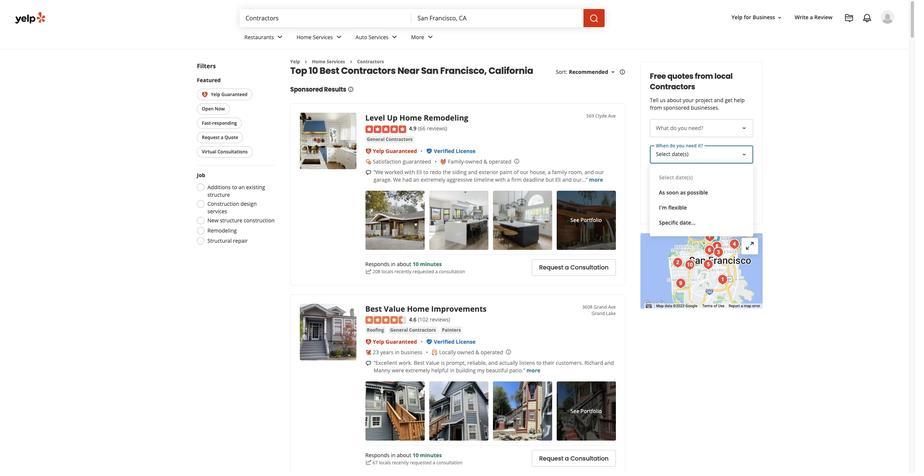 Task type: vqa. For each thing, say whether or not it's contained in the screenshot.
the top reviews)
yes



Task type: locate. For each thing, give the bounding box(es) containing it.
1 vertical spatial more
[[527, 367, 541, 374]]

0 vertical spatial verified
[[434, 147, 455, 155]]

in up 208 locals recently requested a consultation
[[391, 261, 396, 268]]

verified license for improvements
[[434, 339, 476, 346]]

1 vertical spatial structure
[[220, 217, 242, 224]]

16 info v2 image right recommended dropdown button
[[619, 69, 625, 75]]

minutes up 67 locals recently requested a consultation
[[420, 452, 442, 459]]

24 chevron down v2 image
[[334, 33, 344, 42], [426, 33, 435, 42]]

1 vertical spatial about
[[397, 261, 411, 268]]

0 vertical spatial 10
[[309, 65, 318, 77]]

16 chevron down v2 image inside recommended dropdown button
[[610, 69, 616, 75]]

10 for level
[[413, 261, 419, 268]]

0 horizontal spatial more link
[[527, 367, 541, 374]]

need?
[[688, 125, 703, 132]]

1 minutes from the top
[[420, 261, 442, 268]]

we
[[393, 176, 401, 183]]

yelp guaranteed up now
[[211, 91, 247, 98]]

an right the "had"
[[413, 176, 419, 183]]

request
[[202, 134, 219, 141], [539, 263, 564, 272], [539, 455, 564, 463]]

construction
[[244, 217, 275, 224]]

yelp for business
[[732, 14, 775, 21]]

1 vertical spatial see portfolio link
[[557, 382, 616, 441]]

0 vertical spatial see portfolio link
[[557, 191, 616, 250]]

more right our…"
[[589, 176, 603, 183]]

our right of
[[520, 169, 529, 176]]

and inside tell us about your project and get help from sponsored businesses.
[[714, 97, 723, 104]]

16 speech v2 image
[[365, 170, 371, 176], [365, 361, 371, 367]]

2 16 speech v2 image from the top
[[365, 361, 371, 367]]

67
[[373, 460, 378, 466]]

deadline
[[523, 176, 544, 183]]

1 vertical spatial request
[[539, 263, 564, 272]]

0 horizontal spatial remodeling
[[207, 227, 237, 234]]

1 see portfolio link from the top
[[557, 191, 616, 250]]

0 horizontal spatial &
[[476, 349, 479, 356]]

1 see portfolio from the top
[[571, 217, 602, 224]]

2 vertical spatial guaranteed
[[386, 339, 417, 346]]

1 vertical spatial see
[[571, 408, 579, 415]]

1 request a consultation button from the top
[[532, 259, 616, 276]]

recently
[[395, 269, 411, 275], [392, 460, 409, 466]]

1 vertical spatial verified license button
[[434, 339, 476, 346]]

operated for best value home improvements
[[481, 349, 503, 356]]

an inside "we worked with eli to redo the siding and exterior paint of our house, a family room, and our garage. we had an extremely aggressive timeline with a firm deadline but eli and our…"
[[413, 176, 419, 183]]

24 chevron down v2 image right restaurants
[[276, 33, 285, 42]]

guaranteed
[[221, 91, 247, 98], [386, 147, 417, 155], [386, 339, 417, 346]]

None search field
[[240, 9, 606, 27]]

do right when
[[670, 143, 675, 149]]

verified license for remodeling
[[434, 147, 476, 155]]

0 vertical spatial more link
[[589, 176, 603, 183]]

16 chevron down v2 image inside yelp for business button
[[777, 15, 783, 21]]

home services down find text box
[[297, 33, 333, 41]]

structure
[[207, 191, 230, 199], [220, 217, 242, 224]]

0 vertical spatial you
[[678, 125, 687, 132]]

0 horizontal spatial best
[[320, 65, 339, 77]]

do for when
[[670, 143, 675, 149]]

locals right 67
[[379, 460, 391, 466]]

our right room,
[[595, 169, 604, 176]]

1 responds in about 10 minutes from the top
[[365, 261, 442, 268]]

ave inside 3608 grand ave grand lake
[[608, 304, 616, 310]]

0 vertical spatial requested
[[413, 269, 434, 275]]

1 vertical spatial remodeling
[[207, 227, 237, 234]]

ave right 3608
[[608, 304, 616, 310]]

1 vertical spatial request a consultation
[[539, 455, 609, 463]]

consultation
[[571, 263, 609, 272], [571, 455, 609, 463]]

you left need
[[676, 143, 685, 149]]

license up locally owned & operated
[[456, 339, 476, 346]]

richard
[[585, 360, 603, 367]]

yelp guaranteed up satisfaction guaranteed
[[373, 147, 417, 155]]

portfolio
[[581, 217, 602, 224], [581, 408, 602, 415]]

home services link for free quotes from local contractors
[[291, 27, 350, 49]]

0 vertical spatial 16 chevron down v2 image
[[777, 15, 783, 21]]

in up 67 locals recently requested a consultation
[[391, 452, 396, 459]]

10 for best
[[413, 452, 419, 459]]

10
[[309, 65, 318, 77], [413, 261, 419, 268], [413, 452, 419, 459]]

When do you need it? field
[[650, 146, 753, 237]]

2 verified from the top
[[434, 339, 455, 346]]

grand left lake
[[592, 310, 605, 317]]

about for improvements
[[397, 452, 411, 459]]

locals
[[382, 269, 393, 275], [379, 460, 391, 466]]

Find text field
[[246, 14, 406, 22]]

2 24 chevron down v2 image from the left
[[390, 33, 399, 42]]

more link for level up home remodeling
[[589, 176, 603, 183]]

general down 4.9 star rating image
[[367, 136, 385, 143]]

best inside "excellent work. best value is prompt, reliable, and actually listens to their customers. richard and manny were extremely helpful in building my beautiful patio."
[[414, 360, 425, 367]]

general contractors button
[[365, 136, 414, 143], [389, 327, 437, 334]]

extremely down work.
[[405, 367, 430, 374]]

2 request a consultation button from the top
[[532, 451, 616, 467]]

fast-
[[202, 120, 212, 127]]

1 vertical spatial owned
[[457, 349, 474, 356]]

extremely
[[421, 176, 445, 183], [405, 367, 430, 374]]

license for best value home improvements
[[456, 339, 476, 346]]

firm
[[512, 176, 522, 183]]

0 horizontal spatial 24 chevron down v2 image
[[276, 33, 285, 42]]

roofing button
[[365, 327, 386, 334]]

to left redo
[[423, 169, 429, 176]]

& up exterior at the top right of page
[[484, 158, 488, 165]]

0 vertical spatial license
[[456, 147, 476, 155]]

16 info v2 image
[[619, 69, 625, 75], [348, 87, 354, 93]]

more link right our…"
[[589, 176, 603, 183]]

0 vertical spatial more
[[589, 176, 603, 183]]

home up 16 chevron right v2 image
[[297, 33, 312, 41]]

2 consultation from the top
[[571, 455, 609, 463]]

value up 4.6 star rating image
[[384, 304, 405, 314]]

and right richard
[[605, 360, 614, 367]]

1 vertical spatial responds
[[365, 452, 390, 459]]

from down tell in the top of the page
[[650, 104, 662, 111]]

2 minutes from the top
[[420, 452, 442, 459]]

see portfolio for level up home remodeling
[[571, 217, 602, 224]]

about up 208 locals recently requested a consultation
[[397, 261, 411, 268]]

home
[[297, 33, 312, 41], [312, 58, 326, 65], [400, 113, 422, 123], [407, 304, 429, 314]]

1 horizontal spatial more
[[589, 176, 603, 183]]

notifications image
[[863, 14, 872, 23]]

remodeling up 4.9 (66 reviews)
[[424, 113, 468, 123]]

value inside "excellent work. best value is prompt, reliable, and actually listens to their customers. richard and manny were extremely helpful in building my beautiful patio."
[[426, 360, 440, 367]]

open now button
[[197, 104, 230, 115]]

consultation
[[439, 269, 465, 275], [436, 460, 463, 466]]

consultation for remodeling
[[439, 269, 465, 275]]

1 portfolio from the top
[[581, 217, 602, 224]]

an
[[413, 176, 419, 183], [238, 184, 245, 191]]

satisfaction guaranteed
[[373, 158, 431, 165]]

2 vertical spatial yelp guaranteed button
[[373, 339, 417, 346]]

0 vertical spatial remodeling
[[424, 113, 468, 123]]

services
[[207, 208, 227, 215]]

guaranteed for level
[[386, 147, 417, 155]]

flexible
[[668, 204, 687, 211]]

best for "excellent
[[414, 360, 425, 367]]

1 verified license from the top
[[434, 147, 476, 155]]

get started button
[[650, 198, 753, 215]]

1 horizontal spatial 24 chevron down v2 image
[[426, 33, 435, 42]]

services down find field
[[313, 33, 333, 41]]

1 vertical spatial from
[[650, 104, 662, 111]]

structure down the construction design services
[[220, 217, 242, 224]]

verified license up family-
[[434, 147, 476, 155]]

in down prompt,
[[450, 367, 455, 374]]

0 vertical spatial responds
[[365, 261, 390, 268]]

and left get
[[714, 97, 723, 104]]

yelp guaranteed button
[[197, 89, 252, 101], [373, 147, 417, 155], [373, 339, 417, 346]]

24 chevron down v2 image
[[276, 33, 285, 42], [390, 33, 399, 42]]

recently right 208
[[395, 269, 411, 275]]

yelp link
[[290, 58, 300, 65]]

see
[[571, 217, 579, 224], [571, 408, 579, 415]]

0 vertical spatial extremely
[[421, 176, 445, 183]]

16 family owned v2 image
[[440, 159, 446, 165]]

option group
[[194, 172, 275, 247]]

home services link down find text box
[[291, 27, 350, 49]]

0 horizontal spatial eli
[[416, 169, 422, 176]]

1 ave from the top
[[608, 113, 616, 119]]

locals right 208
[[382, 269, 393, 275]]

business categories element
[[238, 27, 895, 49]]

3608 grand ave grand lake
[[582, 304, 616, 317]]

general contractors link down 4.9 star rating image
[[365, 136, 414, 143]]

1 vertical spatial home services link
[[312, 58, 345, 65]]

0 vertical spatial guaranteed
[[221, 91, 247, 98]]

1 vertical spatial verified license
[[434, 339, 476, 346]]

1 vertical spatial recently
[[392, 460, 409, 466]]

0 horizontal spatial 16 info v2 image
[[348, 87, 354, 93]]

1 vertical spatial consultation
[[436, 460, 463, 466]]

1 horizontal spatial remodeling
[[424, 113, 468, 123]]

prompt,
[[446, 360, 466, 367]]

minutes up 208 locals recently requested a consultation
[[420, 261, 442, 268]]

business
[[753, 14, 775, 21]]

16 speech v2 image down 16 years in business v2 icon
[[365, 361, 371, 367]]

in right "years"
[[395, 349, 400, 356]]

16 chevron down v2 image for recommended
[[610, 69, 616, 75]]

1 horizontal spatial eli
[[555, 176, 561, 183]]

2 license from the top
[[456, 339, 476, 346]]

2 see portfolio from the top
[[571, 408, 602, 415]]

best down the business
[[414, 360, 425, 367]]

home services link left 16 chevron right v2 icon
[[312, 58, 345, 65]]

1 vertical spatial responds in about 10 minutes
[[365, 452, 442, 459]]

top
[[290, 65, 307, 77]]

a inside request a quote button
[[221, 134, 223, 141]]

what do you need?
[[656, 125, 703, 132]]

1 license from the top
[[456, 147, 476, 155]]

to inside additions to an existing structure
[[232, 184, 237, 191]]

2 vertical spatial 10
[[413, 452, 419, 459]]

2 see portfolio link from the top
[[557, 382, 616, 441]]

2 vertical spatial best
[[414, 360, 425, 367]]

need
[[686, 143, 697, 149]]

us
[[660, 97, 666, 104]]

1 vertical spatial consultation
[[571, 455, 609, 463]]

1 consultation from the top
[[571, 263, 609, 272]]

construction design services
[[207, 200, 257, 215]]

1 24 chevron down v2 image from the left
[[334, 33, 344, 42]]

1 horizontal spatial 24 chevron down v2 image
[[390, 33, 399, 42]]

job
[[197, 172, 205, 179]]

had
[[402, 176, 412, 183]]

yelp guaranteed button up now
[[197, 89, 252, 101]]

1 vertical spatial extremely
[[405, 367, 430, 374]]

home right 16 chevron right v2 image
[[312, 58, 326, 65]]

responds for best
[[365, 452, 390, 459]]

2 see from the top
[[571, 408, 579, 415]]

& for level up home remodeling
[[484, 158, 488, 165]]

16 chevron down v2 image right business
[[777, 15, 783, 21]]

you
[[678, 125, 687, 132], [676, 143, 685, 149]]

1 vertical spatial operated
[[481, 349, 503, 356]]

general for the bottom general contractors link
[[390, 327, 408, 334]]

0 vertical spatial consultation
[[571, 263, 609, 272]]

0 vertical spatial ave
[[608, 113, 616, 119]]

open
[[202, 106, 214, 112]]

yelp guaranteed up 23 years in business
[[373, 339, 417, 346]]

home services left 16 chevron right v2 icon
[[312, 58, 345, 65]]

2 responds in about 10 minutes from the top
[[365, 452, 442, 459]]

4.6 star rating image
[[365, 317, 406, 324]]

request for best value home improvements
[[539, 455, 564, 463]]

extremely inside "excellent work. best value is prompt, reliable, and actually listens to their customers. richard and manny were extremely helpful in building my beautiful patio."
[[405, 367, 430, 374]]

yelp guaranteed button up satisfaction guaranteed
[[373, 147, 417, 155]]

auto services
[[356, 33, 389, 41]]

1 vertical spatial best
[[365, 304, 382, 314]]

to right additions
[[232, 184, 237, 191]]

0 horizontal spatial with
[[405, 169, 415, 176]]

level
[[365, 113, 385, 123]]

about up 'sponsored'
[[667, 97, 681, 104]]

sort:
[[556, 68, 567, 76]]

value left is
[[426, 360, 440, 367]]

garage.
[[374, 176, 392, 183]]

verified license button up family-
[[434, 147, 476, 155]]

2 responds from the top
[[365, 452, 390, 459]]

0 vertical spatial request
[[202, 134, 219, 141]]

0 vertical spatial general
[[367, 136, 385, 143]]

grand right 3608
[[594, 304, 607, 310]]

0 vertical spatial responds in about 10 minutes
[[365, 261, 442, 268]]

1 vertical spatial locals
[[379, 460, 391, 466]]

general contractors button down 4.6
[[389, 327, 437, 334]]

0 horizontal spatial 24 chevron down v2 image
[[334, 33, 344, 42]]

more
[[589, 176, 603, 183], [527, 367, 541, 374]]

1 16 speech v2 image from the top
[[365, 170, 371, 176]]

1 vertical spatial requested
[[410, 460, 432, 466]]

0 vertical spatial consultation
[[439, 269, 465, 275]]

1 vertical spatial request a consultation button
[[532, 451, 616, 467]]

2 verified license from the top
[[434, 339, 476, 346]]

1 verified from the top
[[434, 147, 455, 155]]

1 vertical spatial portfolio
[[581, 408, 602, 415]]

with
[[405, 169, 415, 176], [495, 176, 506, 183]]

local
[[714, 71, 733, 81]]

extremely inside "we worked with eli to redo the siding and exterior paint of our house, a family room, and our garage. we had an extremely aggressive timeline with a firm deadline but eli and our…"
[[421, 176, 445, 183]]

0 vertical spatial verified license button
[[434, 147, 476, 155]]

2 request a consultation from the top
[[539, 455, 609, 463]]

virtual
[[202, 149, 216, 155]]

1 vertical spatial reviews)
[[430, 316, 450, 323]]

1 vertical spatial 16 speech v2 image
[[365, 361, 371, 367]]

4.6 (102 reviews)
[[409, 316, 450, 323]]

2 vertical spatial request
[[539, 455, 564, 463]]

portfolio for level up home remodeling
[[581, 217, 602, 224]]

businesses.
[[691, 104, 719, 111]]

0 vertical spatial owned
[[466, 158, 482, 165]]

0 horizontal spatial 16 chevron down v2 image
[[610, 69, 616, 75]]

a
[[810, 14, 813, 21], [221, 134, 223, 141], [548, 169, 551, 176], [507, 176, 510, 183], [565, 263, 569, 272], [435, 269, 438, 275], [565, 455, 569, 463], [433, 460, 435, 466]]

24 chevron down v2 image right more
[[426, 33, 435, 42]]

write
[[795, 14, 809, 21]]

general contractors down 4.6
[[390, 327, 436, 334]]

info icon image
[[514, 158, 520, 164], [514, 158, 520, 164], [506, 349, 512, 356], [506, 349, 512, 356]]

208 locals recently requested a consultation
[[373, 269, 465, 275]]

best
[[320, 65, 339, 77], [365, 304, 382, 314], [414, 360, 425, 367]]

1 horizontal spatial our
[[595, 169, 604, 176]]

guaranteed up satisfaction guaranteed
[[386, 147, 417, 155]]

more down listens
[[527, 367, 541, 374]]

contractors right 16 chevron right v2 icon
[[357, 58, 384, 65]]

1 horizontal spatial value
[[426, 360, 440, 367]]

2 verified license button from the top
[[434, 339, 476, 346]]

0 vertical spatial see portfolio
[[571, 217, 602, 224]]

responds in about 10 minutes up 67 locals recently requested a consultation
[[365, 452, 442, 459]]

actually
[[499, 360, 518, 367]]

0 vertical spatial eli
[[416, 169, 422, 176]]

yelp guaranteed button for best
[[373, 339, 417, 346]]

1 vertical spatial eli
[[555, 176, 561, 183]]

2 24 chevron down v2 image from the left
[[426, 33, 435, 42]]

& for best value home improvements
[[476, 349, 479, 356]]

responds
[[365, 261, 390, 268], [365, 452, 390, 459]]

Near text field
[[418, 14, 578, 22]]

2 none field from the left
[[418, 14, 578, 22]]

recommended
[[569, 68, 608, 76]]

1 vertical spatial license
[[456, 339, 476, 346]]

1 vertical spatial with
[[495, 176, 506, 183]]

general contractors down 4.9 star rating image
[[367, 136, 413, 143]]

1 24 chevron down v2 image from the left
[[276, 33, 285, 42]]

reviews) for remodeling
[[427, 125, 447, 132]]

1 request a consultation from the top
[[539, 263, 609, 272]]

best value home improvements
[[365, 304, 487, 314]]

verified license button for improvements
[[434, 339, 476, 346]]

1 vertical spatial an
[[238, 184, 245, 191]]

2 horizontal spatial to
[[537, 360, 542, 367]]

see portfolio link for improvements
[[557, 382, 616, 441]]

1 horizontal spatial none field
[[418, 14, 578, 22]]

now
[[215, 106, 225, 112]]

with down paint
[[495, 176, 506, 183]]

1 vertical spatial yelp guaranteed button
[[373, 147, 417, 155]]

yelp guaranteed button up 23 years in business
[[373, 339, 417, 346]]

best up results
[[320, 65, 339, 77]]

1 vertical spatial you
[[676, 143, 685, 149]]

yelp right 16 yelp guaranteed v2 icon
[[211, 91, 220, 98]]

None field
[[246, 14, 406, 22], [418, 14, 578, 22]]

family
[[552, 169, 567, 176]]

1 responds from the top
[[365, 261, 390, 268]]

contractors down the (102
[[409, 327, 436, 334]]

1 vertical spatial general
[[390, 327, 408, 334]]

value
[[384, 304, 405, 314], [426, 360, 440, 367]]

reviews)
[[427, 125, 447, 132], [430, 316, 450, 323]]

general contractors button down 4.9 star rating image
[[365, 136, 414, 143]]

&
[[484, 158, 488, 165], [476, 349, 479, 356]]

more link down listens
[[527, 367, 541, 374]]

contractors up us
[[650, 81, 695, 92]]

0 vertical spatial yelp guaranteed
[[211, 91, 247, 98]]

10 right top
[[309, 65, 318, 77]]

general contractors link
[[365, 136, 414, 143], [389, 327, 437, 334]]

  text field
[[650, 172, 753, 190]]

from inside free quotes from local contractors
[[695, 71, 713, 81]]

from left local
[[695, 71, 713, 81]]

0 vertical spatial minutes
[[420, 261, 442, 268]]

1 verified license button from the top
[[434, 147, 476, 155]]

0 vertical spatial from
[[695, 71, 713, 81]]

67 locals recently requested a consultation
[[373, 460, 463, 466]]

24 chevron down v2 image inside restaurants link
[[276, 33, 285, 42]]

2 portfolio from the top
[[581, 408, 602, 415]]

and down family
[[562, 176, 572, 183]]

responds in about 10 minutes up 208 locals recently requested a consultation
[[365, 261, 442, 268]]

as
[[659, 189, 665, 196]]

24 chevron down v2 image inside more link
[[426, 33, 435, 42]]

verified license
[[434, 147, 476, 155], [434, 339, 476, 346]]

2 ave from the top
[[608, 304, 616, 310]]

1 vertical spatial value
[[426, 360, 440, 367]]

responds up 208
[[365, 261, 390, 268]]

of
[[514, 169, 519, 176]]

improvements
[[431, 304, 487, 314]]

reviews) right (66
[[427, 125, 447, 132]]

none field the near
[[418, 14, 578, 22]]

do right what
[[670, 125, 677, 132]]

request a quote button
[[197, 132, 243, 144]]

0 horizontal spatial an
[[238, 184, 245, 191]]

request a consultation button
[[532, 259, 616, 276], [532, 451, 616, 467]]

reviews) for improvements
[[430, 316, 450, 323]]

yelp left for
[[732, 14, 743, 21]]

1 vertical spatial minutes
[[420, 452, 442, 459]]

yelp up 23
[[373, 339, 384, 346]]

verified up 16 family owned v2 image
[[434, 147, 455, 155]]

0 vertical spatial about
[[667, 97, 681, 104]]

0 horizontal spatial general
[[367, 136, 385, 143]]

1 vertical spatial 10
[[413, 261, 419, 268]]

verified license down painters button
[[434, 339, 476, 346]]

structure down additions
[[207, 191, 230, 199]]

2 vertical spatial yelp guaranteed
[[373, 339, 417, 346]]

10 up 67 locals recently requested a consultation
[[413, 452, 419, 459]]

0 horizontal spatial from
[[650, 104, 662, 111]]

iconyelpguaranteedbadgesmall image
[[365, 148, 371, 154], [365, 148, 371, 154], [365, 339, 371, 345], [365, 339, 371, 345]]

grand
[[594, 304, 607, 310], [592, 310, 605, 317]]

do
[[670, 125, 677, 132], [670, 143, 675, 149]]

to left their
[[537, 360, 542, 367]]

verified up the locally
[[434, 339, 455, 346]]

construction
[[207, 200, 239, 208]]

16 chevron down v2 image
[[777, 15, 783, 21], [610, 69, 616, 75]]

1 none field from the left
[[246, 14, 406, 22]]

24 chevron down v2 image inside auto services link
[[390, 33, 399, 42]]

& up "reliable," at right
[[476, 349, 479, 356]]

1 horizontal spatial from
[[695, 71, 713, 81]]

1 see from the top
[[571, 217, 579, 224]]

24 chevron down v2 image for more
[[426, 33, 435, 42]]

16 chevron down v2 image right recommended at the top right of page
[[610, 69, 616, 75]]

1 horizontal spatial 16 chevron down v2 image
[[777, 15, 783, 21]]

see portfolio
[[571, 217, 602, 224], [571, 408, 602, 415]]

with up the "had"
[[405, 169, 415, 176]]

16 locally owned v2 image
[[432, 350, 438, 356]]

1 vertical spatial verified
[[434, 339, 455, 346]]

16 trending v2 image
[[365, 460, 371, 466]]

operated up "excellent work. best value is prompt, reliable, and actually listens to their customers. richard and manny were extremely helpful in building my beautiful patio."
[[481, 349, 503, 356]]

to inside "excellent work. best value is prompt, reliable, and actually listens to their customers. richard and manny were extremely helpful in building my beautiful patio."
[[537, 360, 542, 367]]

0 vertical spatial best
[[320, 65, 339, 77]]

see for level up home remodeling
[[571, 217, 579, 224]]

and up our…"
[[585, 169, 594, 176]]

license up family-
[[456, 147, 476, 155]]

4.9 star rating image
[[365, 126, 406, 133]]

eli down family
[[555, 176, 561, 183]]

consultations
[[217, 149, 248, 155]]



Task type: describe. For each thing, give the bounding box(es) containing it.
request inside button
[[202, 134, 219, 141]]

about inside tell us about your project and get help from sponsored businesses.
[[667, 97, 681, 104]]

room,
[[569, 169, 583, 176]]

16 satisfactions guaranteed v2 image
[[365, 159, 371, 165]]

my
[[477, 367, 485, 374]]

their
[[543, 360, 555, 367]]

projects image
[[845, 14, 854, 23]]

23 years in business
[[373, 349, 422, 356]]

operated for level up home remodeling
[[489, 158, 511, 165]]

yelp inside featured group
[[211, 91, 220, 98]]

patio."
[[509, 367, 525, 374]]

consultation for improvements
[[571, 455, 609, 463]]

as
[[680, 189, 686, 196]]

home services link for sort:
[[312, 58, 345, 65]]

home inside the business categories element
[[297, 33, 312, 41]]

repair
[[233, 237, 248, 245]]

it?
[[698, 143, 703, 149]]

0 vertical spatial general contractors
[[367, 136, 413, 143]]

home up 4.9 on the top of page
[[400, 113, 422, 123]]

get
[[685, 202, 695, 211]]

responds in about 10 minutes for up
[[365, 261, 442, 268]]

requested for improvements
[[410, 460, 432, 466]]

16 chevron down v2 image for yelp for business
[[777, 15, 783, 21]]

best for top
[[320, 65, 339, 77]]

guaranteed for best
[[386, 339, 417, 346]]

as soon as possible button
[[656, 185, 747, 200]]

you for need?
[[678, 125, 687, 132]]

to inside "we worked with eli to redo the siding and exterior paint of our house, a family room, and our garage. we had an extremely aggressive timeline with a firm deadline but eli and our…"
[[423, 169, 429, 176]]

specific date... button
[[656, 215, 747, 231]]

painters link
[[441, 327, 462, 334]]

24 chevron down v2 image for restaurants
[[276, 33, 285, 42]]

1 vertical spatial general contractors link
[[389, 327, 437, 334]]

recently for value
[[392, 460, 409, 466]]

yelp left 16 chevron right v2 image
[[290, 58, 300, 65]]

yelp guaranteed for best
[[373, 339, 417, 346]]

is
[[441, 360, 445, 367]]

satisfaction
[[373, 158, 401, 165]]

(66
[[418, 125, 426, 132]]

were
[[392, 367, 404, 374]]

open now
[[202, 106, 225, 112]]

1 horizontal spatial best
[[365, 304, 382, 314]]

house,
[[530, 169, 547, 176]]

search image
[[590, 14, 599, 23]]

do for what
[[670, 125, 677, 132]]

requested for remodeling
[[413, 269, 434, 275]]

user actions element
[[726, 9, 905, 56]]

work.
[[399, 360, 412, 367]]

yelp inside yelp for business button
[[732, 14, 743, 21]]

structure inside additions to an existing structure
[[207, 191, 230, 199]]

verified license button for remodeling
[[434, 147, 476, 155]]

you for need
[[676, 143, 685, 149]]

contractors down 4.9 star rating image
[[386, 136, 413, 143]]

specific date...
[[659, 219, 695, 226]]

near
[[398, 65, 419, 77]]

locals for value
[[379, 460, 391, 466]]

select date(s) button
[[656, 170, 747, 185]]

16 speech v2 image for best value home improvements
[[365, 361, 371, 367]]

auto
[[356, 33, 367, 41]]

request for level up home remodeling
[[539, 263, 564, 272]]

home services inside the business categories element
[[297, 33, 333, 41]]

tell us about your project and get help from sponsored businesses.
[[650, 97, 745, 111]]

0 vertical spatial yelp guaranteed button
[[197, 89, 252, 101]]

option group containing job
[[194, 172, 275, 247]]

top 10 best contractors near san francisco, california
[[290, 65, 533, 77]]

16 chevron right v2 image
[[303, 59, 309, 65]]

request a consultation for improvements
[[539, 455, 609, 463]]

helpful
[[431, 367, 449, 374]]

contractors inside free quotes from local contractors
[[650, 81, 695, 92]]

ave for 569 clyde ave
[[608, 113, 616, 119]]

when
[[656, 143, 669, 149]]

new
[[207, 217, 218, 224]]

ave for 3608 grand ave grand lake
[[608, 304, 616, 310]]

maria w. image
[[881, 10, 895, 24]]

16 speech v2 image for level up home remodeling
[[365, 170, 371, 176]]

sponsored
[[290, 85, 323, 94]]

"we
[[374, 169, 383, 176]]

services left 16 chevron right v2 icon
[[327, 58, 345, 65]]

additions to an existing structure
[[207, 184, 265, 199]]

owned for best value home improvements
[[457, 349, 474, 356]]

family-owned & operated
[[448, 158, 511, 165]]

request a consultation button for improvements
[[532, 451, 616, 467]]

owned for level up home remodeling
[[466, 158, 482, 165]]

none field find
[[246, 14, 406, 22]]

select date(s)
[[659, 174, 693, 181]]

results
[[324, 85, 346, 94]]

home up the (102
[[407, 304, 429, 314]]

16 verified v2 image
[[426, 339, 432, 345]]

0 vertical spatial value
[[384, 304, 405, 314]]

more for best value home improvements
[[527, 367, 541, 374]]

quotes
[[667, 71, 693, 81]]

24 chevron down v2 image for home services
[[334, 33, 344, 42]]

What do you need? field
[[650, 119, 753, 137]]

locally
[[439, 349, 456, 356]]

more link for best value home improvements
[[527, 367, 541, 374]]

yelp guaranteed inside button
[[211, 91, 247, 98]]

16 years in business v2 image
[[365, 350, 371, 356]]

16 chevron right v2 image
[[348, 59, 354, 65]]

get started
[[685, 202, 718, 211]]

as soon as possible
[[659, 189, 708, 196]]

yelp for business button
[[729, 11, 786, 24]]

our…"
[[573, 176, 588, 183]]

general contractors button for the bottom general contractors link
[[389, 327, 437, 334]]

1 horizontal spatial with
[[495, 176, 506, 183]]

yelp up satisfaction
[[373, 147, 384, 155]]

when do you need it?
[[656, 143, 703, 149]]

timeline
[[474, 176, 494, 183]]

enter zip code
[[656, 177, 691, 184]]

locals for up
[[382, 269, 393, 275]]

consultation for remodeling
[[571, 263, 609, 272]]

yelp guaranteed for level
[[373, 147, 417, 155]]

1 vertical spatial general contractors
[[390, 327, 436, 334]]

design
[[240, 200, 257, 208]]

consultation for improvements
[[436, 460, 463, 466]]

general contractors button for general contractors link to the top
[[365, 136, 414, 143]]

i'm
[[659, 204, 667, 211]]

569 clyde ave
[[587, 113, 616, 119]]

see portfolio link for remodeling
[[557, 191, 616, 250]]

business
[[401, 349, 422, 356]]

see portfolio for best value home improvements
[[571, 408, 602, 415]]

quote
[[224, 134, 238, 141]]

a inside write a review link
[[810, 14, 813, 21]]

free quotes from local contractors
[[650, 71, 733, 92]]

request a consultation button for remodeling
[[532, 259, 616, 276]]

virtual consultations button
[[197, 147, 252, 158]]

code
[[679, 177, 691, 184]]

more for level up home remodeling
[[589, 176, 603, 183]]

yelp guaranteed button for level
[[373, 147, 417, 155]]

24 chevron down v2 image for auto services
[[390, 33, 399, 42]]

an inside additions to an existing structure
[[238, 184, 245, 191]]

1 vertical spatial home services
[[312, 58, 345, 65]]

for
[[744, 14, 751, 21]]

minutes for remodeling
[[420, 261, 442, 268]]

write a review
[[795, 14, 833, 21]]

from inside tell us about your project and get help from sponsored businesses.
[[650, 104, 662, 111]]

0 vertical spatial with
[[405, 169, 415, 176]]

208
[[373, 269, 380, 275]]

responds in about 10 minutes for value
[[365, 452, 442, 459]]

california
[[489, 65, 533, 77]]

see for best value home improvements
[[571, 408, 579, 415]]

free
[[650, 71, 666, 81]]

and up the 'beautiful'
[[488, 360, 498, 367]]

0 vertical spatial general contractors link
[[365, 136, 414, 143]]

enter
[[656, 177, 669, 184]]

fast-responding button
[[197, 118, 242, 129]]

1 horizontal spatial 16 info v2 image
[[619, 69, 625, 75]]

4.9
[[409, 125, 417, 132]]

guaranteed
[[403, 158, 431, 165]]

get
[[725, 97, 733, 104]]

exterior
[[479, 169, 498, 176]]

soon
[[666, 189, 679, 196]]

structural
[[207, 237, 232, 245]]

best value home improvements link
[[365, 304, 487, 314]]

more
[[411, 33, 424, 41]]

16 verified v2 image
[[426, 148, 432, 154]]

aggressive
[[447, 176, 473, 183]]

painters
[[442, 327, 461, 334]]

responds for level
[[365, 261, 390, 268]]

recently for up
[[395, 269, 411, 275]]

featured group
[[195, 77, 275, 159]]

customers.
[[556, 360, 583, 367]]

about for remodeling
[[397, 261, 411, 268]]

and down family-owned & operated
[[468, 169, 478, 176]]

16 yelp guaranteed v2 image
[[202, 92, 208, 98]]

verified for remodeling
[[434, 147, 455, 155]]

what
[[656, 125, 669, 132]]

date(s)
[[675, 174, 693, 181]]

paint
[[500, 169, 512, 176]]

additions
[[207, 184, 231, 191]]

16 trending v2 image
[[365, 269, 371, 275]]

contractors down auto services link
[[341, 65, 396, 77]]

(102
[[418, 316, 429, 323]]

general for general contractors link to the top
[[367, 136, 385, 143]]

services right auto
[[369, 33, 389, 41]]

up
[[387, 113, 398, 123]]

remodeling inside option group
[[207, 227, 237, 234]]

2 our from the left
[[595, 169, 604, 176]]

building
[[456, 367, 476, 374]]

beautiful
[[486, 367, 508, 374]]

3608
[[582, 304, 593, 310]]

verified for improvements
[[434, 339, 455, 346]]

"we worked with eli to redo the siding and exterior paint of our house, a family room, and our garage. we had an extremely aggressive timeline with a firm deadline but eli and our…"
[[374, 169, 604, 183]]

request a consultation for remodeling
[[539, 263, 609, 272]]

possible
[[687, 189, 708, 196]]

your
[[683, 97, 694, 104]]

filters
[[197, 62, 216, 70]]

23
[[373, 349, 379, 356]]

portfolio for best value home improvements
[[581, 408, 602, 415]]

guaranteed inside yelp guaranteed button
[[221, 91, 247, 98]]

1 our from the left
[[520, 169, 529, 176]]

minutes for improvements
[[420, 452, 442, 459]]

license for level up home remodeling
[[456, 147, 476, 155]]

reliable,
[[467, 360, 487, 367]]

contractors link
[[357, 58, 384, 65]]

in inside "excellent work. best value is prompt, reliable, and actually listens to their customers. richard and manny were extremely helpful in building my beautiful patio."
[[450, 367, 455, 374]]

i'm flexible
[[659, 204, 687, 211]]



